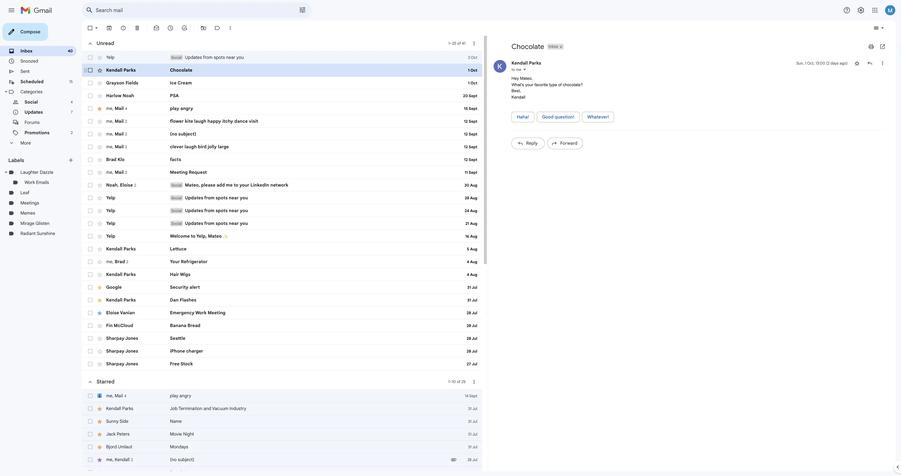 Task type: vqa. For each thing, say whether or not it's contained in the screenshot.
Social Mateo, please add me to your LinkedIn network's mateo,
yes



Task type: locate. For each thing, give the bounding box(es) containing it.
me , mail for flower kite laugh happy itchy dance visit
[[118, 132, 137, 138]]

starred tab panel
[[91, 411, 536, 476]]

request
[[210, 188, 230, 194]]

6 row from the top
[[91, 128, 536, 142]]

1 vertical spatial 15
[[515, 118, 520, 123]]

1 play angry link from the top
[[189, 117, 497, 124]]

2
[[520, 61, 522, 66], [79, 145, 81, 150], [139, 160, 141, 166], [139, 189, 141, 194], [149, 203, 151, 208], [140, 288, 142, 294]]

0 vertical spatial angry
[[200, 117, 214, 124]]

None checkbox
[[96, 74, 104, 82], [96, 89, 104, 96], [96, 103, 104, 110], [96, 117, 104, 124], [96, 145, 104, 153], [96, 160, 104, 167], [96, 174, 104, 181], [96, 245, 104, 252], [96, 259, 104, 266], [96, 273, 104, 280], [96, 358, 104, 365], [96, 372, 104, 380], [96, 387, 104, 394], [96, 450, 104, 458], [96, 465, 104, 472], [96, 74, 104, 82], [96, 89, 104, 96], [96, 103, 104, 110], [96, 117, 104, 124], [96, 145, 104, 153], [96, 160, 104, 167], [96, 174, 104, 181], [96, 245, 104, 252], [96, 259, 104, 266], [96, 273, 104, 280], [96, 358, 104, 365], [96, 372, 104, 380], [96, 387, 104, 394], [96, 450, 104, 458], [96, 465, 104, 472]]

1 vertical spatial 1
[[520, 75, 522, 81]]

hair wigs
[[189, 302, 211, 308]]

2 for 16th "row" from the bottom
[[139, 189, 141, 194]]

1 vertical spatial me , mail 2
[[118, 188, 141, 194]]

parks for job termination and vacuum industry
[[136, 451, 148, 457]]

play angry link inside row
[[189, 436, 497, 443]]

2 vertical spatial spots
[[239, 231, 253, 237]]

me , mail 2
[[118, 160, 141, 166], [118, 188, 141, 194]]

1 vertical spatial to
[[212, 259, 217, 265]]

,
[[125, 117, 126, 123], [125, 132, 126, 138], [125, 146, 126, 152], [125, 160, 126, 166], [125, 188, 126, 194], [131, 202, 132, 209], [125, 288, 126, 294], [125, 437, 126, 443]]

Search mail text field
[[106, 8, 312, 15]]

you for 12th "row"
[[266, 217, 275, 223]]

dance
[[260, 132, 275, 138]]

mateo, for hey mateo,
[[578, 84, 592, 90]]

yelp inside row
[[118, 245, 128, 251]]

15
[[77, 88, 81, 93], [515, 118, 520, 123]]

2 vertical spatial 1
[[520, 89, 522, 95]]

1 me , mail 2 from the top
[[118, 160, 141, 166]]

1 vertical spatial sharpay jones
[[118, 401, 153, 407]]

alert
[[210, 316, 222, 322]]

mail inside play angry row
[[127, 437, 136, 443]]

parks up side
[[136, 451, 148, 457]]

1 vertical spatial sharpay
[[118, 401, 138, 407]]

2 inside me , brad 2
[[140, 288, 142, 294]]

19 row from the top
[[91, 341, 536, 355]]

1 vertical spatial play angry
[[189, 437, 212, 443]]

1 horizontal spatial eloise
[[133, 202, 147, 209]]

2 vertical spatial from
[[227, 231, 238, 237]]

mccloud
[[126, 359, 148, 365]]

1 horizontal spatial 4
[[138, 437, 140, 442]]

1 social updates from spots near you from the top
[[190, 61, 271, 67]]

noah down brad klo
[[118, 202, 131, 209]]

to
[[260, 203, 265, 209], [212, 259, 217, 265]]

delete image
[[149, 28, 156, 35]]

eloise up the fin
[[118, 344, 132, 351]]

jolly
[[231, 160, 241, 166]]

move to image
[[223, 28, 230, 35]]

0 vertical spatial play
[[189, 117, 199, 124]]

updates up the welcome to yelp, mateo
[[205, 231, 226, 237]]

1 vertical spatial eloise
[[118, 344, 132, 351]]

1 sept from the top
[[521, 118, 530, 123]]

inbox section options image
[[523, 45, 530, 52]]

9 row from the top
[[91, 170, 536, 184]]

you for 25th "row" from the bottom of the page
[[263, 61, 271, 67]]

banana
[[189, 359, 207, 365]]

kendall parks up grayson fields
[[118, 75, 151, 81]]

3 social updates from spots near you from the top
[[190, 231, 275, 237]]

7 row from the top
[[91, 142, 536, 156]]

1 vertical spatial 4
[[138, 437, 140, 442]]

grayson fields
[[118, 89, 153, 95]]

security
[[189, 316, 209, 322]]

mateo,
[[578, 84, 592, 90], [205, 203, 222, 209]]

5 kendall from the top
[[118, 451, 134, 457]]

large
[[242, 160, 254, 166]]

0 vertical spatial near
[[251, 61, 261, 67]]

kendall parks inside the starred tab panel
[[118, 451, 148, 457]]

2 yelp from the top
[[118, 217, 128, 223]]

sharpay up the starred
[[118, 401, 138, 407]]

0 vertical spatial noah
[[136, 103, 149, 109]]

parks for hair wigs
[[137, 302, 151, 308]]

updates up forums link
[[27, 122, 48, 128]]

kendall for chocolate
[[118, 75, 136, 81]]

sharpay for free stock
[[118, 401, 138, 407]]

play angry link for 4
[[189, 436, 497, 443]]

snoozed
[[23, 65, 42, 71]]

parks up me , brad 2
[[137, 274, 151, 280]]

row containing eloise vanian
[[91, 341, 536, 355]]

forums
[[27, 133, 44, 139]]

kendall up me , brad 2
[[118, 274, 136, 280]]

0 vertical spatial sharpay jones
[[118, 387, 153, 393]]

1 vertical spatial me , mail
[[118, 132, 137, 138]]

1 vertical spatial brad
[[127, 288, 139, 294]]

play angry link down psa link
[[189, 117, 497, 124]]

1 row from the top
[[91, 57, 536, 71]]

1 horizontal spatial meeting
[[231, 344, 250, 351]]

2 vertical spatial me , mail
[[118, 146, 137, 152]]

2 inside noah , eloise 2
[[149, 203, 151, 208]]

sept up tue, 12 sept 2023, 11:50 element
[[521, 118, 530, 123]]

industry
[[255, 451, 273, 457]]

3 kendall parks from the top
[[118, 302, 151, 308]]

1 vertical spatial noah
[[118, 202, 131, 209]]

2 1 oct from the top
[[520, 89, 530, 95]]

memes
[[23, 234, 39, 240]]

parks down me , brad 2
[[137, 302, 151, 308]]

play angry link up job termination and vacuum industry link
[[189, 436, 497, 443]]

hey
[[569, 84, 577, 90]]

0 vertical spatial me , mail 2
[[118, 160, 141, 166]]

vanian
[[133, 344, 150, 351]]

social updates from spots near you inside updates from spots near you row
[[190, 231, 275, 237]]

kendall parks for chocolate
[[118, 75, 151, 81]]

row containing sunny side
[[91, 461, 536, 475]]

1 vertical spatial play angry link
[[189, 436, 497, 443]]

kendall parks down me , brad 2
[[118, 302, 151, 308]]

to inside welcome to yelp, mateo link
[[212, 259, 217, 265]]

your
[[266, 203, 277, 209]]

yelp
[[118, 61, 127, 67], [118, 217, 128, 223], [118, 245, 128, 251], [118, 259, 128, 265]]

1 horizontal spatial to
[[260, 203, 265, 209]]

1 oct
[[520, 75, 530, 81], [520, 89, 530, 95]]

2 kendall parks from the top
[[118, 274, 151, 280]]

parks up fields
[[137, 75, 151, 81]]

kendall parks up eloise vanian
[[118, 330, 151, 336]]

2 row from the top
[[91, 71, 536, 85]]

kendall up grayson
[[118, 75, 136, 81]]

4 mail from the top
[[127, 160, 137, 166]]

play angry inside row
[[189, 437, 212, 443]]

sharpay jones up the starred
[[118, 401, 153, 407]]

angry up kite
[[200, 117, 214, 124]]

0 vertical spatial you
[[263, 61, 271, 67]]

me , mail 2 up brad klo
[[118, 160, 141, 166]]

play angry row
[[91, 433, 536, 447]]

tue, 12 sept 2023, 11:50 element
[[515, 131, 530, 138]]

0 vertical spatial 15
[[77, 88, 81, 93]]

row containing brad klo
[[91, 170, 536, 184]]

0 horizontal spatial 4
[[78, 111, 81, 116]]

parks up vanian
[[137, 330, 151, 336]]

meetings link
[[23, 222, 43, 229]]

main content
[[91, 23, 901, 476]]

2 sharpay from the top
[[118, 401, 138, 407]]

brad up the google on the left
[[127, 288, 139, 294]]

unread tab panel
[[91, 40, 536, 411]]

0 vertical spatial social updates from spots near you
[[190, 61, 271, 67]]

4 row from the top
[[91, 99, 536, 113]]

kendall parks for job termination and vacuum industry
[[118, 451, 148, 457]]

13 row from the top
[[91, 255, 536, 270]]

0 vertical spatial 1
[[895, 67, 896, 73]]

good question!
[[603, 127, 638, 133]]

jones for iphone
[[139, 387, 153, 393]]

work up bread
[[217, 344, 229, 351]]

0 vertical spatial play angry link
[[189, 117, 497, 124]]

25 row from the top
[[91, 461, 536, 475]]

1 kendall from the top
[[118, 75, 136, 81]]

2 play angry from the top
[[189, 437, 212, 443]]

2 mail from the top
[[127, 132, 137, 138]]

free stock
[[189, 401, 214, 407]]

2 jones from the top
[[139, 401, 153, 407]]

angry inside "row"
[[200, 117, 214, 124]]

1 horizontal spatial 15
[[515, 118, 520, 123]]

memes link
[[23, 234, 39, 240]]

vacuum
[[236, 451, 254, 457]]

0 horizontal spatial mateo,
[[205, 203, 222, 209]]

15 down 40
[[77, 88, 81, 93]]

whatever!
[[653, 127, 677, 133]]

noah down fields
[[136, 103, 149, 109]]

harlow
[[118, 103, 135, 109]]

1 oct for chocolate
[[520, 75, 530, 81]]

2 sept from the top
[[521, 146, 530, 152]]

emails
[[40, 200, 54, 206]]

1 kendall parks from the top
[[118, 75, 151, 81]]

2 me , mail 2 from the top
[[118, 188, 141, 194]]

kendall parks for lettuce
[[118, 274, 151, 280]]

0 horizontal spatial meeting
[[189, 188, 208, 194]]

15 for 15 sept
[[515, 118, 520, 123]]

kendall up the google on the left
[[118, 302, 136, 308]]

whatever! button
[[647, 124, 683, 136]]

mail
[[127, 117, 137, 123], [127, 132, 137, 138], [127, 146, 137, 152], [127, 160, 137, 166], [127, 188, 137, 194], [127, 437, 136, 443]]

laugh right kite
[[216, 132, 229, 138]]

1 vertical spatial play
[[189, 437, 198, 443]]

you inside row
[[266, 231, 275, 237]]

laugh
[[216, 132, 229, 138], [205, 160, 218, 166]]

from inside row
[[227, 231, 238, 237]]

angry for 4
[[199, 437, 212, 443]]

sun, 1 oc cell
[[885, 67, 901, 74]]

0 horizontal spatial to
[[212, 259, 217, 265]]

hair wigs link
[[189, 301, 497, 309]]

sept
[[521, 118, 530, 123], [521, 146, 530, 152]]

oct for ice cream
[[523, 89, 530, 95]]

0 vertical spatial 4
[[78, 111, 81, 116]]

ice cream
[[189, 89, 213, 95]]

7
[[79, 122, 81, 127]]

, inside play angry row
[[125, 437, 126, 443]]

near for 12th "row"
[[254, 217, 265, 223]]

1 vertical spatial social updates from spots near you
[[190, 217, 275, 223]]

(no subject)
[[189, 146, 218, 152]]

4 up "7"
[[78, 111, 81, 116]]

1 horizontal spatial work
[[217, 344, 229, 351]]

1 sharpay from the top
[[118, 387, 138, 393]]

bread
[[208, 359, 223, 365]]

search mail image
[[93, 5, 106, 18]]

kendall up sunny
[[118, 451, 134, 457]]

1 me , mail from the top
[[118, 117, 137, 123]]

2 play from the top
[[189, 437, 198, 443]]

updates inside row
[[205, 231, 226, 237]]

1 vertical spatial oct
[[523, 75, 530, 81]]

1 horizontal spatial mateo,
[[578, 84, 592, 90]]

2 for 18th "row" from the bottom of the page
[[139, 160, 141, 166]]

play angry up job
[[189, 437, 212, 443]]

kendall down the google on the left
[[118, 330, 136, 336]]

4
[[78, 111, 81, 116], [138, 437, 140, 442]]

20 row from the top
[[91, 355, 536, 369]]

flashes
[[200, 330, 218, 336]]

sent link
[[23, 76, 33, 82]]

0 vertical spatial play angry
[[189, 117, 214, 124]]

meeting inside the emergency work meeting link
[[231, 344, 250, 351]]

flower kite laugh happy itchy dance visit link
[[189, 131, 497, 138]]

play angry up flower at top left
[[189, 117, 214, 124]]

brad left klo
[[118, 174, 129, 180]]

0 vertical spatial me , mail
[[118, 117, 137, 123]]

play inside play angry row
[[189, 437, 198, 443]]

4 up side
[[138, 437, 140, 442]]

None search field
[[91, 3, 346, 20]]

15 up tue, 12 sept 2023, 11:50 element
[[515, 118, 520, 123]]

0 vertical spatial sharpay
[[118, 387, 138, 393]]

gmail image
[[23, 4, 61, 18]]

1 vertical spatial sept
[[521, 146, 530, 152]]

near
[[251, 61, 261, 67], [254, 217, 265, 223], [254, 231, 265, 237]]

1 up 15 sept
[[520, 89, 522, 95]]

0 vertical spatial mateo,
[[578, 84, 592, 90]]

1 yelp from the top
[[118, 61, 127, 67]]

0 vertical spatial sept
[[521, 118, 530, 123]]

linkedin
[[278, 203, 299, 209]]

1 vertical spatial near
[[254, 217, 265, 223]]

social link
[[27, 110, 42, 116]]

row
[[91, 57, 536, 71], [91, 71, 536, 85], [91, 85, 536, 99], [91, 99, 536, 113], [91, 113, 536, 128], [91, 128, 536, 142], [91, 142, 536, 156], [91, 156, 536, 170], [91, 170, 536, 184], [91, 184, 536, 199], [91, 199, 536, 213], [91, 213, 536, 227], [91, 255, 536, 270], [91, 270, 536, 284], [91, 284, 536, 298], [91, 298, 536, 312], [91, 312, 536, 326], [91, 326, 536, 341], [91, 341, 536, 355], [91, 355, 536, 369], [91, 369, 536, 383], [91, 383, 536, 397], [91, 397, 536, 411], [91, 447, 536, 461], [91, 461, 536, 475]]

play down psa
[[189, 117, 199, 124]]

row containing google
[[91, 312, 536, 326]]

24 row from the top
[[91, 447, 536, 461]]

me , mail 2 down brad klo
[[118, 188, 141, 194]]

your refrigerator
[[189, 288, 230, 294]]

1 sharpay jones from the top
[[118, 387, 153, 393]]

0 vertical spatial laugh
[[216, 132, 229, 138]]

15 sept
[[515, 118, 530, 123]]

angry inside row
[[199, 437, 212, 443]]

eloise down klo
[[133, 202, 147, 209]]

kendall parks for hair wigs
[[118, 302, 151, 308]]

2 vertical spatial you
[[266, 231, 275, 237]]

inbox
[[23, 54, 36, 60]]

social mateo, please add me to your linkedin network
[[190, 203, 320, 209]]

work inside labels navigation
[[27, 200, 39, 206]]

1 vertical spatial angry
[[199, 437, 212, 443]]

0 vertical spatial brad
[[118, 174, 129, 180]]

4 yelp from the top
[[118, 259, 128, 265]]

kendall parks up me , brad 2
[[118, 274, 151, 280]]

0 vertical spatial jones
[[139, 387, 153, 393]]

1 play from the top
[[189, 117, 199, 124]]

to left your
[[260, 203, 265, 209]]

your refrigerator link
[[189, 287, 497, 294]]

0 vertical spatial work
[[27, 200, 39, 206]]

noah
[[136, 103, 149, 109], [118, 202, 131, 209]]

row containing harlow noah
[[91, 99, 536, 113]]

15 inside unread tab panel
[[515, 118, 520, 123]]

0 vertical spatial 1 oct
[[520, 75, 530, 81]]

1 jones from the top
[[139, 387, 153, 393]]

sept right 12
[[521, 146, 530, 152]]

0 horizontal spatial 15
[[77, 88, 81, 93]]

0 horizontal spatial work
[[27, 200, 39, 206]]

0 vertical spatial eloise
[[133, 202, 147, 209]]

1 vertical spatial jones
[[139, 401, 153, 407]]

2 sharpay jones from the top
[[118, 401, 153, 407]]

parks for lettuce
[[137, 274, 151, 280]]

ice
[[189, 89, 196, 95]]

play for 4
[[189, 437, 198, 443]]

me , mail 2 for clever laugh bird jolly large
[[118, 160, 141, 166]]

kendall for lettuce
[[118, 274, 136, 280]]

3 yelp from the top
[[118, 245, 128, 251]]

0 vertical spatial from
[[225, 61, 236, 67]]

leaf link
[[23, 211, 33, 217]]

angry for ,
[[200, 117, 214, 124]]

mateo, right the hey
[[578, 84, 592, 90]]

noah , eloise 2
[[118, 202, 151, 209]]

1 vertical spatial spots
[[239, 217, 253, 223]]

1 vertical spatial 1 oct
[[520, 89, 530, 95]]

chocolate link
[[189, 74, 497, 82]]

1 horizontal spatial noah
[[136, 103, 149, 109]]

yelp for yelp row at the bottom
[[118, 245, 128, 251]]

4 inside labels navigation
[[78, 111, 81, 116]]

4 kendall from the top
[[118, 330, 136, 336]]

play angry inside "row"
[[189, 117, 214, 124]]

mateo, down meeting request
[[205, 203, 222, 209]]

sept for (no subject)
[[521, 146, 530, 152]]

8 row from the top
[[91, 156, 536, 170]]

1 vertical spatial meeting
[[231, 344, 250, 351]]

23 row from the top
[[91, 397, 536, 411]]

17 row from the top
[[91, 312, 536, 326]]

work
[[27, 200, 39, 206], [217, 344, 229, 351]]

3 me , mail from the top
[[118, 146, 137, 152]]

4 kendall parks from the top
[[118, 330, 151, 336]]

sharpay jones for iphone charger
[[118, 387, 153, 393]]

dan flashes link
[[189, 330, 497, 337]]

jones
[[139, 387, 153, 393], [139, 401, 153, 407]]

3 kendall from the top
[[118, 302, 136, 308]]

kendall parks for dan flashes
[[118, 330, 151, 336]]

near inside row
[[254, 231, 265, 237]]

15 inside labels navigation
[[77, 88, 81, 93]]

1 vertical spatial mateo,
[[205, 203, 222, 209]]

play up job
[[189, 437, 198, 443]]

0 vertical spatial to
[[260, 203, 265, 209]]

kendall inside the starred tab panel
[[118, 451, 134, 457]]

1 1 oct from the top
[[520, 75, 530, 81]]

job termination and vacuum industry link
[[189, 450, 497, 458]]

updates
[[205, 61, 224, 67], [27, 122, 48, 128], [205, 217, 226, 223], [205, 231, 226, 237]]

charger
[[207, 387, 226, 393]]

3 row from the top
[[91, 85, 536, 99]]

6 mail from the top
[[127, 437, 136, 443]]

unread button
[[93, 41, 129, 56]]

fin mccloud
[[118, 359, 148, 365]]

1 play angry from the top
[[189, 117, 214, 124]]

play inside "row"
[[189, 117, 199, 124]]

21 row from the top
[[91, 369, 536, 383]]

me
[[118, 117, 125, 123], [118, 132, 125, 138], [118, 146, 125, 152], [118, 160, 125, 166], [118, 188, 125, 194], [251, 203, 258, 209], [118, 288, 125, 294], [118, 437, 125, 443]]

laugh left 'bird'
[[205, 160, 218, 166]]

work down the 'laughter'
[[27, 200, 39, 206]]

2 vertical spatial oct
[[523, 89, 530, 95]]

wigs
[[200, 302, 211, 308]]

to left yelp,
[[212, 259, 217, 265]]

2 vertical spatial near
[[254, 231, 265, 237]]

parks inside the starred tab panel
[[136, 451, 148, 457]]

network
[[300, 203, 320, 209]]

1 left oc
[[895, 67, 896, 73]]

and
[[226, 451, 235, 457]]

0 vertical spatial meeting
[[189, 188, 208, 194]]

cream
[[197, 89, 213, 95]]

2 me , mail from the top
[[118, 132, 137, 138]]

11 row from the top
[[91, 199, 536, 213]]

mateo, inside unread tab panel
[[205, 203, 222, 209]]

play
[[189, 117, 199, 124], [189, 437, 198, 443]]

2 vertical spatial social updates from spots near you
[[190, 231, 275, 237]]

facts
[[189, 174, 201, 180]]

play angry for 4
[[189, 437, 212, 443]]

1 vertical spatial you
[[266, 217, 275, 223]]

yelp,
[[218, 259, 230, 265]]

2 kendall from the top
[[118, 274, 136, 280]]

meeting inside meeting request link
[[189, 188, 208, 194]]

2 play angry link from the top
[[189, 436, 497, 443]]

kendall parks up sunny side
[[118, 451, 148, 457]]

5 kendall parks from the top
[[118, 451, 148, 457]]

meetings
[[23, 222, 43, 229]]

laughter dazzle link
[[23, 188, 59, 194]]

laughter dazzle
[[23, 188, 59, 194]]

categories link
[[23, 99, 47, 105]]

kendall for dan flashes
[[118, 330, 136, 336]]

sharpay jones down mccloud
[[118, 387, 153, 393]]

angry up termination on the left bottom of page
[[199, 437, 212, 443]]

sharpay jones
[[118, 387, 153, 393], [118, 401, 153, 407]]

1 vertical spatial work
[[217, 344, 229, 351]]

sharpay down fin mccloud
[[118, 387, 138, 393]]

main menu image
[[9, 7, 17, 16]]

1 down 2 oct
[[520, 75, 522, 81]]

yelp for 25th "row" from the bottom of the page
[[118, 61, 127, 67]]

from for 25th "row" from the bottom of the page
[[225, 61, 236, 67]]

None checkbox
[[96, 28, 104, 35], [96, 60, 104, 67], [96, 131, 104, 138], [96, 188, 104, 195], [96, 202, 104, 209], [96, 216, 104, 223], [96, 231, 104, 238], [96, 287, 104, 294], [96, 301, 104, 309], [96, 316, 104, 323], [96, 330, 104, 337], [96, 344, 104, 351], [96, 401, 104, 408], [96, 436, 104, 443], [96, 28, 104, 35], [96, 60, 104, 67], [96, 131, 104, 138], [96, 188, 104, 195], [96, 202, 104, 209], [96, 216, 104, 223], [96, 231, 104, 238], [96, 287, 104, 294], [96, 301, 104, 309], [96, 316, 104, 323], [96, 330, 104, 337], [96, 344, 104, 351], [96, 401, 104, 408], [96, 436, 104, 443]]

1 vertical spatial from
[[227, 217, 238, 223]]

inbox link
[[23, 54, 36, 60]]



Task type: describe. For each thing, give the bounding box(es) containing it.
10 row from the top
[[91, 184, 536, 199]]

dazzle
[[44, 188, 59, 194]]

leaf
[[23, 211, 33, 217]]

row containing grayson fields
[[91, 85, 536, 99]]

12 sept
[[515, 146, 530, 152]]

labels
[[9, 174, 27, 182]]

banana bread link
[[189, 358, 497, 365]]

fields
[[139, 89, 153, 95]]

sent
[[23, 76, 33, 82]]

emergency work meeting link
[[189, 344, 497, 351]]

12 row from the top
[[91, 213, 536, 227]]

15 row from the top
[[91, 284, 536, 298]]

sharpay for iphone charger
[[118, 387, 138, 393]]

14 row from the top
[[91, 270, 536, 284]]

0 vertical spatial spots
[[237, 61, 250, 67]]

parks for chocolate
[[137, 75, 151, 81]]

dan flashes
[[189, 330, 218, 336]]

starred button
[[93, 417, 130, 431]]

sun,
[[885, 67, 894, 73]]

meeting request link
[[189, 188, 497, 195]]

name
[[189, 465, 202, 471]]

oc
[[897, 67, 901, 73]]

add to tasks image
[[201, 28, 209, 35]]

brad klo
[[118, 174, 138, 180]]

spots inside row
[[239, 231, 253, 237]]

compose button
[[3, 26, 53, 45]]

good question! button
[[597, 124, 644, 136]]

2 social updates from spots near you from the top
[[190, 217, 275, 223]]

clever laugh bird jolly large
[[189, 160, 254, 166]]

me , mail for play angry
[[118, 117, 137, 123]]

work inside "row"
[[217, 344, 229, 351]]

1 inside cell
[[895, 67, 896, 73]]

2 inside labels navigation
[[79, 145, 81, 150]]

bird
[[220, 160, 229, 166]]

labels navigation
[[0, 23, 91, 476]]

ice cream link
[[189, 89, 497, 96]]

forums link
[[27, 133, 44, 139]]

updates inside labels navigation
[[27, 122, 48, 128]]

5 mail from the top
[[127, 188, 137, 194]]

play angry link for ,
[[189, 117, 497, 124]]

12
[[515, 146, 520, 152]]

(no
[[189, 146, 197, 152]]

compose
[[23, 32, 45, 38]]

please
[[223, 203, 239, 209]]

free
[[189, 401, 199, 407]]

report spam image
[[133, 28, 140, 35]]

16 row from the top
[[91, 298, 536, 312]]

snoozed link
[[23, 65, 42, 71]]

kendall for hair wigs
[[118, 302, 136, 308]]

from for 12th "row"
[[227, 217, 238, 223]]

labels heading
[[9, 174, 75, 182]]

updates down 'please'
[[205, 217, 226, 223]]

row containing fin mccloud
[[91, 355, 536, 369]]

social inside updates from spots near you row
[[190, 231, 202, 237]]

updates link
[[27, 122, 48, 128]]

haha!
[[574, 127, 588, 133]]

social inside labels navigation
[[27, 110, 42, 116]]

0 horizontal spatial eloise
[[118, 344, 132, 351]]

clever laugh bird jolly large link
[[189, 160, 497, 167]]

kite
[[205, 132, 214, 138]]

snooze image
[[186, 28, 193, 35]]

1 mail from the top
[[127, 117, 137, 123]]

5 row from the top
[[91, 113, 536, 128]]

harlow noah
[[118, 103, 149, 109]]

question!
[[617, 127, 638, 133]]

flower
[[189, 132, 204, 138]]

your
[[189, 288, 200, 294]]

you for updates from spots near you row
[[266, 231, 275, 237]]

4 inside me , mail 4
[[138, 437, 140, 442]]

yelp for 12th "row"
[[118, 217, 128, 223]]

more
[[23, 156, 34, 162]]

banana bread
[[189, 359, 223, 365]]

kendall for job termination and vacuum industry
[[118, 451, 134, 457]]

mark as read image
[[170, 28, 177, 35]]

subject)
[[198, 146, 218, 152]]

row inside the starred tab panel
[[91, 447, 536, 461]]

iphone charger link
[[189, 387, 497, 394]]

jones for free
[[139, 401, 153, 407]]

iphone charger
[[189, 387, 226, 393]]

2 for 15th "row"
[[140, 288, 142, 294]]

yelp row
[[91, 241, 536, 255]]

more button
[[0, 153, 85, 165]]

yelp for 13th "row" from the bottom
[[118, 259, 128, 265]]

itchy
[[247, 132, 259, 138]]

1 vertical spatial laugh
[[205, 160, 218, 166]]

1 for ice cream
[[520, 89, 522, 95]]

archive image
[[118, 28, 125, 35]]

play for ,
[[189, 117, 199, 124]]

1 oct for ice cream
[[520, 89, 530, 95]]

grayson
[[118, 89, 138, 95]]

google
[[118, 316, 135, 322]]

from for updates from spots near you row
[[227, 231, 238, 237]]

psa
[[189, 103, 199, 109]]

welcome to yelp, mateo
[[189, 259, 247, 265]]

sun, 1 oc
[[885, 67, 901, 73]]

security alert
[[189, 316, 222, 322]]

job termination and vacuum industry
[[189, 451, 273, 457]]

18 row from the top
[[91, 326, 536, 341]]

side
[[133, 465, 143, 471]]

0 horizontal spatial noah
[[118, 202, 131, 209]]

unread
[[107, 45, 127, 52]]

termination
[[198, 451, 225, 457]]

scheduled
[[23, 88, 48, 94]]

me inside play angry row
[[118, 437, 125, 443]]

parks for dan flashes
[[137, 330, 151, 336]]

promotions link
[[27, 144, 55, 150]]

oct for chocolate
[[523, 75, 530, 81]]

scheduled link
[[23, 88, 48, 94]]

welcome to yelp, mateo link
[[189, 259, 497, 266]]

name link
[[189, 465, 497, 472]]

updates from spots near you row
[[91, 227, 536, 241]]

row containing noah
[[91, 199, 536, 213]]

2 oct
[[520, 61, 530, 66]]

dan
[[189, 330, 198, 336]]

22 row from the top
[[91, 383, 536, 397]]

facts link
[[189, 174, 497, 181]]

visit
[[276, 132, 287, 138]]

main content containing unread
[[91, 23, 901, 476]]

31
[[520, 465, 524, 471]]

mateo, for social mateo, please add me to your linkedin network
[[205, 203, 222, 209]]

me , mail 2 for meeting request
[[118, 188, 141, 194]]

1 for chocolate
[[520, 75, 522, 81]]

40
[[75, 54, 81, 59]]

refrigerator
[[201, 288, 230, 294]]

jul
[[525, 465, 530, 471]]

starred
[[107, 421, 127, 428]]

play angry for ,
[[189, 117, 214, 124]]

of 41
[[507, 46, 517, 51]]

sept for play angry
[[521, 118, 530, 123]]

2 for "row" containing noah
[[149, 203, 151, 208]]

clever
[[189, 160, 204, 166]]

0 vertical spatial oct
[[523, 61, 530, 66]]

15 for 15
[[77, 88, 81, 93]]

updates up chocolate
[[205, 61, 224, 67]]

near for 25th "row" from the bottom of the page
[[251, 61, 261, 67]]

sharpay jones for free stock
[[118, 401, 153, 407]]

hey mateo,
[[569, 84, 592, 90]]

(no subject) link
[[189, 145, 497, 153]]

social inside social mateo, please add me to your linkedin network
[[190, 203, 202, 208]]

near for updates from spots near you row
[[254, 231, 265, 237]]

good
[[603, 127, 615, 133]]

emergency work meeting
[[189, 344, 250, 351]]

categories
[[23, 99, 47, 105]]

advanced search options image
[[329, 4, 343, 18]]

3 mail from the top
[[127, 146, 137, 152]]



